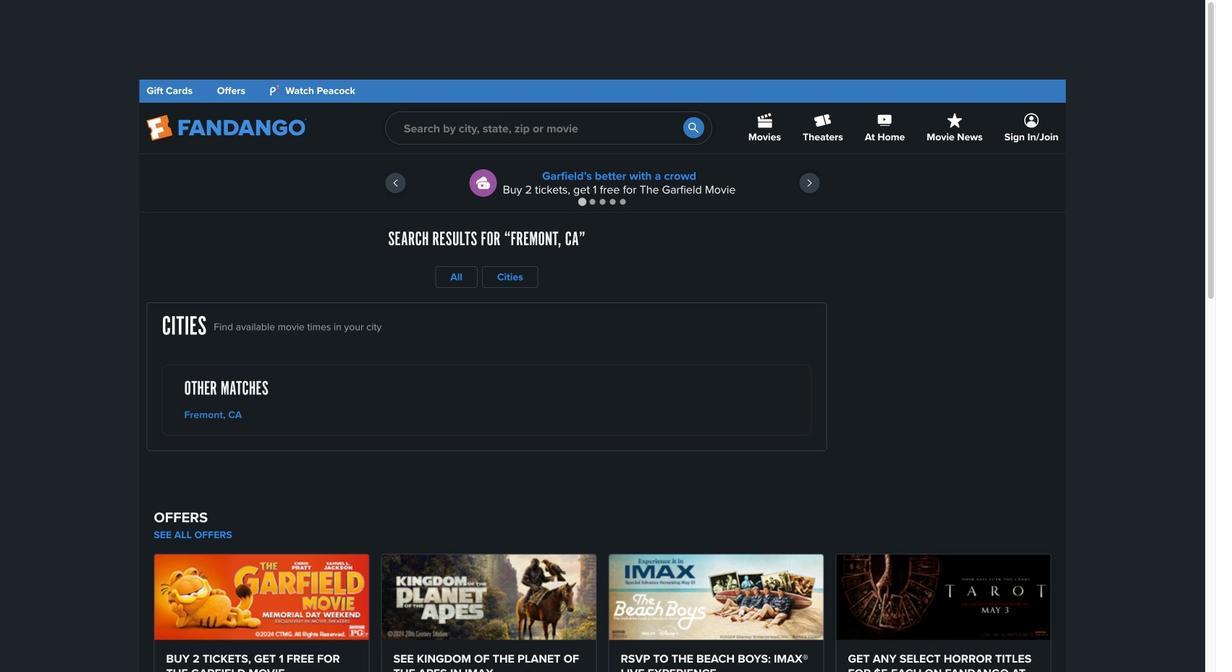 Task type: describe. For each thing, give the bounding box(es) containing it.
buy 2 tickets, get 1 free for the garfield movie image
[[155, 555, 369, 641]]

Search by city, state, zip or movie text field
[[385, 112, 712, 145]]

rsvp to the beach boys: imax® live experience image
[[609, 555, 824, 641]]

select a slide to show tab list
[[139, 196, 1066, 207]]

offer icon image
[[470, 169, 497, 197]]



Task type: vqa. For each thing, say whether or not it's contained in the screenshot.
the rsvp to the beach boys: imax® live experience image
yes



Task type: locate. For each thing, give the bounding box(es) containing it.
None search field
[[385, 112, 712, 145]]

region
[[139, 154, 1066, 212]]

see kingdom of the planet of the apes in imax image
[[382, 555, 596, 641]]

get any select horror titles for $5 each on fandango at home image
[[837, 555, 1051, 641]]



